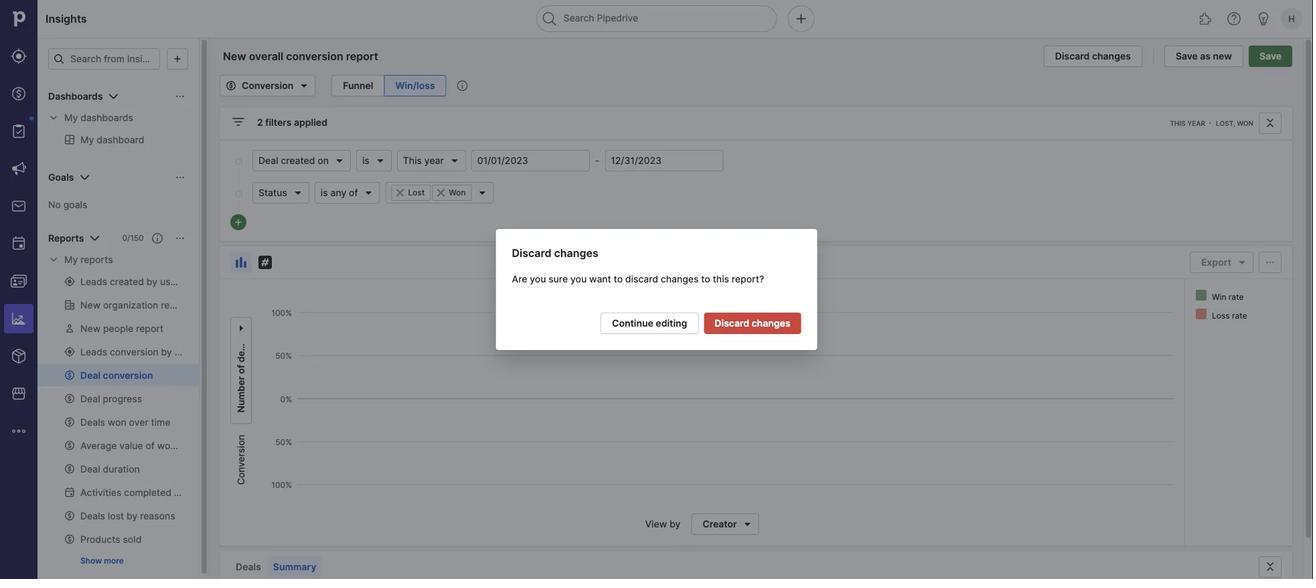 Task type: vqa. For each thing, say whether or not it's contained in the screenshot.
Explore
no



Task type: locate. For each thing, give the bounding box(es) containing it.
1 vertical spatial dashboards
[[80, 112, 133, 124]]

save down the sales assistant image
[[1260, 51, 1282, 62]]

discard
[[1055, 51, 1090, 62], [512, 246, 551, 259], [715, 318, 749, 329]]

goals
[[48, 172, 74, 183], [63, 199, 87, 210]]

1 save from the left
[[1176, 51, 1198, 62]]

0 vertical spatial discard
[[1055, 51, 1090, 62]]

dashboards down dashboards button
[[80, 112, 133, 124]]

0 vertical spatial goals
[[48, 172, 74, 183]]

of
[[235, 365, 247, 374]]

color primary image
[[54, 54, 64, 64], [169, 54, 185, 64], [296, 78, 312, 94], [175, 91, 185, 102], [1262, 118, 1278, 129], [77, 169, 93, 185], [175, 172, 185, 183], [175, 233, 185, 244], [1234, 257, 1250, 268], [1262, 562, 1278, 573]]

rate
[[1229, 292, 1244, 302], [1232, 311, 1247, 321]]

menu
[[0, 0, 37, 579]]

reports down no goals
[[80, 254, 113, 266]]

0 horizontal spatial discard changes button
[[704, 313, 801, 334]]

1 horizontal spatial you
[[570, 273, 587, 285]]

rate for win rate
[[1229, 292, 1244, 302]]

goals right no
[[63, 199, 87, 210]]

creator
[[703, 519, 737, 530]]

1 vertical spatial goals
[[63, 199, 87, 210]]

0 horizontal spatial discard
[[512, 246, 551, 259]]

Search Pipedrive field
[[536, 5, 777, 32]]

rate right win
[[1229, 292, 1244, 302]]

to left this
[[701, 273, 710, 285]]

1 horizontal spatial discard
[[715, 318, 749, 329]]

discard changes button
[[1044, 46, 1142, 67], [704, 313, 801, 334]]

0 vertical spatial discard changes
[[1055, 51, 1131, 62]]

products image
[[11, 348, 27, 364]]

show more button
[[75, 553, 129, 569]]

color secondary image
[[48, 112, 59, 123], [48, 254, 59, 265]]

save for save
[[1260, 51, 1282, 62]]

this year
[[1170, 119, 1205, 127]]

2 my from the top
[[64, 254, 78, 266]]

reports up my reports
[[48, 233, 84, 244]]

more image
[[11, 423, 27, 439]]

deals
[[236, 561, 261, 573]]

save button
[[1249, 46, 1292, 67]]

save left "as"
[[1176, 51, 1198, 62]]

1 vertical spatial discard
[[512, 246, 551, 259]]

conversion down number
[[235, 435, 247, 485]]

dashboards inside button
[[48, 91, 103, 102]]

dashboards
[[48, 91, 103, 102], [80, 112, 133, 124]]

2 horizontal spatial discard
[[1055, 51, 1090, 62]]

show more
[[80, 556, 124, 566]]

region
[[257, 301, 1174, 515]]

you
[[530, 273, 546, 285], [570, 273, 587, 285]]

2 you from the left
[[570, 273, 587, 285]]

goals inside button
[[48, 172, 74, 183]]

h
[[1288, 13, 1295, 24]]

color secondary image left my reports
[[48, 254, 59, 265]]

color primary image inside conversion button
[[223, 80, 239, 91]]

marketplace image
[[11, 386, 27, 402]]

win/loss
[[395, 80, 435, 91]]

0 horizontal spatial you
[[530, 273, 546, 285]]

rate right loss at the bottom right of page
[[1232, 311, 1247, 321]]

year
[[1187, 119, 1205, 127]]

1 horizontal spatial to
[[701, 273, 710, 285]]

0 vertical spatial dashboards
[[48, 91, 103, 102]]

to right the want
[[614, 273, 623, 285]]

are
[[512, 273, 527, 285]]

quick help image
[[1226, 11, 1242, 27]]

funnel
[[343, 80, 373, 91]]

2
[[257, 117, 263, 128]]

filters
[[265, 117, 292, 128]]

color primary inverted image
[[233, 217, 244, 228]]

0 vertical spatial conversion
[[242, 80, 293, 91]]

save inside 'button'
[[1176, 51, 1198, 62]]

by
[[670, 519, 681, 530]]

1 vertical spatial discard changes button
[[704, 313, 801, 334]]

new
[[1213, 51, 1232, 62]]

2 save from the left
[[1260, 51, 1282, 62]]

1 horizontal spatial save
[[1260, 51, 1282, 62]]

dashboards up my dashboards
[[48, 91, 103, 102]]

0 horizontal spatial mm/dd/yyyy text field
[[471, 150, 590, 171]]

0 vertical spatial color secondary image
[[48, 112, 59, 123]]

contacts image
[[11, 273, 27, 289]]

save inside button
[[1260, 51, 1282, 62]]

1 vertical spatial my
[[64, 254, 78, 266]]

1 mm/dd/yyyy text field from the left
[[471, 150, 590, 171]]

1 horizontal spatial discard changes
[[715, 318, 790, 329]]

my down no goals
[[64, 254, 78, 266]]

save for save as new
[[1176, 51, 1198, 62]]

color secondary image right color undefined image at the top of page
[[48, 112, 59, 123]]

sales inbox image
[[11, 198, 27, 214]]

mm/dd/yyyy text field left -
[[471, 150, 590, 171]]

MM/DD/YYYY text field
[[471, 150, 590, 171], [605, 150, 723, 171]]

more
[[104, 556, 124, 566]]

0 vertical spatial rate
[[1229, 292, 1244, 302]]

2 horizontal spatial discard changes
[[1055, 51, 1131, 62]]

this
[[1170, 119, 1186, 127]]

discard changes
[[1055, 51, 1131, 62], [512, 246, 598, 259], [715, 318, 790, 329]]

1 color secondary image from the top
[[48, 112, 59, 123]]

my down dashboards button
[[64, 112, 78, 124]]

goals button
[[37, 167, 199, 188]]

to
[[614, 273, 623, 285], [701, 273, 710, 285]]

mm/dd/yyyy text field right -
[[605, 150, 723, 171]]

2 mm/dd/yyyy text field from the left
[[605, 150, 723, 171]]

1 my from the top
[[64, 112, 78, 124]]

2 vertical spatial discard
[[715, 318, 749, 329]]

applied
[[294, 117, 327, 128]]

sales assistant image
[[1256, 11, 1272, 27]]

you right are
[[530, 273, 546, 285]]

1 vertical spatial reports
[[80, 254, 113, 266]]

you right sure in the left top of the page
[[570, 273, 587, 285]]

reports
[[48, 233, 84, 244], [80, 254, 113, 266]]

1 horizontal spatial mm/dd/yyyy text field
[[605, 150, 723, 171]]

conversion
[[242, 80, 293, 91], [235, 435, 247, 485]]

save
[[1176, 51, 1198, 62], [1260, 51, 1282, 62]]

show
[[80, 556, 102, 566]]

summary button
[[268, 556, 322, 578]]

lost,
[[1216, 119, 1235, 127]]

menu item
[[0, 300, 37, 337]]

campaigns image
[[11, 161, 27, 177]]

color undefined image
[[11, 123, 27, 139]]

2 color secondary image from the top
[[48, 254, 59, 265]]

2 vertical spatial discard changes
[[715, 318, 790, 329]]

changes
[[1092, 51, 1131, 62], [554, 246, 598, 259], [661, 273, 699, 285], [752, 318, 790, 329]]

0 horizontal spatial save
[[1176, 51, 1198, 62]]

0 vertical spatial my
[[64, 112, 78, 124]]

number
[[235, 377, 247, 413]]

2 to from the left
[[701, 273, 710, 285]]

1 vertical spatial discard changes
[[512, 246, 598, 259]]

my
[[64, 112, 78, 124], [64, 254, 78, 266]]

color primary image
[[223, 80, 239, 91], [106, 88, 122, 104], [230, 114, 246, 130], [87, 230, 103, 246], [152, 233, 163, 244], [233, 254, 249, 271], [257, 254, 273, 271], [1262, 257, 1278, 268], [236, 320, 246, 336], [740, 519, 756, 530]]

win
[[1212, 292, 1226, 302]]

conversion up 2
[[242, 80, 293, 91]]

1 vertical spatial rate
[[1232, 311, 1247, 321]]

discard changes for the left discard changes button
[[715, 318, 790, 329]]

0 horizontal spatial to
[[614, 273, 623, 285]]

loss rate
[[1212, 311, 1247, 321]]

2 filters applied
[[257, 117, 327, 128]]

continue editing
[[612, 318, 687, 329]]

continue
[[612, 318, 653, 329]]

number of deals button
[[230, 317, 252, 424]]

0 vertical spatial discard changes button
[[1044, 46, 1142, 67]]

goals up no
[[48, 172, 74, 183]]

1 vertical spatial color secondary image
[[48, 254, 59, 265]]

color primary image inside conversion button
[[296, 78, 312, 94]]

1 horizontal spatial discard changes button
[[1044, 46, 1142, 67]]



Task type: describe. For each thing, give the bounding box(es) containing it.
deals button
[[230, 556, 266, 578]]

activities image
[[11, 236, 27, 252]]

-
[[595, 155, 599, 166]]

h button
[[1278, 5, 1305, 32]]

want
[[589, 273, 611, 285]]

no goals
[[48, 199, 87, 210]]

my dashboards
[[64, 112, 133, 124]]

discard changes for the right discard changes button
[[1055, 51, 1131, 62]]

1 to from the left
[[614, 273, 623, 285]]

are you sure you want to discard changes to this report?
[[512, 273, 764, 285]]

view by
[[645, 519, 681, 530]]

dashboards button
[[37, 86, 199, 107]]

loss
[[1212, 311, 1230, 321]]

color primary image inside the creator button
[[740, 519, 756, 530]]

insights image
[[11, 311, 27, 327]]

info image
[[457, 80, 468, 91]]

1 vertical spatial conversion
[[235, 435, 247, 485]]

win/loss button
[[385, 75, 446, 96]]

export
[[1201, 257, 1231, 268]]

funnel button
[[332, 75, 385, 96]]

number of deals
[[235, 338, 247, 413]]

discard
[[625, 273, 658, 285]]

my for my reports
[[64, 254, 78, 266]]

rate for loss rate
[[1232, 311, 1247, 321]]

report?
[[732, 273, 764, 285]]

color secondary image for my reports
[[48, 254, 59, 265]]

view
[[645, 519, 667, 530]]

quick add image
[[793, 11, 809, 27]]

deals image
[[11, 86, 27, 102]]

0 vertical spatial reports
[[48, 233, 84, 244]]

no
[[48, 199, 61, 210]]

my for my dashboards
[[64, 112, 78, 124]]

win rate
[[1212, 292, 1244, 302]]

lost, won
[[1216, 119, 1254, 127]]

won
[[1237, 119, 1254, 127]]

my reports
[[64, 254, 113, 266]]

color primary image inside number of deals button
[[236, 320, 246, 336]]

1 you from the left
[[530, 273, 546, 285]]

summary
[[273, 561, 316, 573]]

color secondary image for my dashboards
[[48, 112, 59, 123]]

leads image
[[11, 48, 27, 64]]

color primary image inside dashboards button
[[106, 88, 122, 104]]

conversion button
[[220, 75, 316, 96]]

editing
[[656, 318, 687, 329]]

sure
[[549, 273, 568, 285]]

color primary image inside export button
[[1234, 257, 1250, 268]]

save as new button
[[1164, 46, 1244, 67]]

as
[[1200, 51, 1211, 62]]

insights
[[46, 12, 87, 25]]

continue editing button
[[601, 313, 699, 334]]

0 horizontal spatial discard changes
[[512, 246, 598, 259]]

home image
[[9, 9, 29, 29]]

conversion inside button
[[242, 80, 293, 91]]

New overall conversion report field
[[220, 48, 404, 65]]

creator button
[[691, 514, 759, 535]]

Search from Insights text field
[[48, 48, 160, 70]]

color primary image inside dashboards button
[[175, 91, 185, 102]]

export button
[[1190, 252, 1254, 273]]

deals
[[235, 338, 247, 363]]

this
[[713, 273, 729, 285]]

0/150
[[122, 233, 144, 243]]

save as new
[[1176, 51, 1232, 62]]

discard for the right discard changes button
[[1055, 51, 1090, 62]]

discard for the left discard changes button
[[715, 318, 749, 329]]



